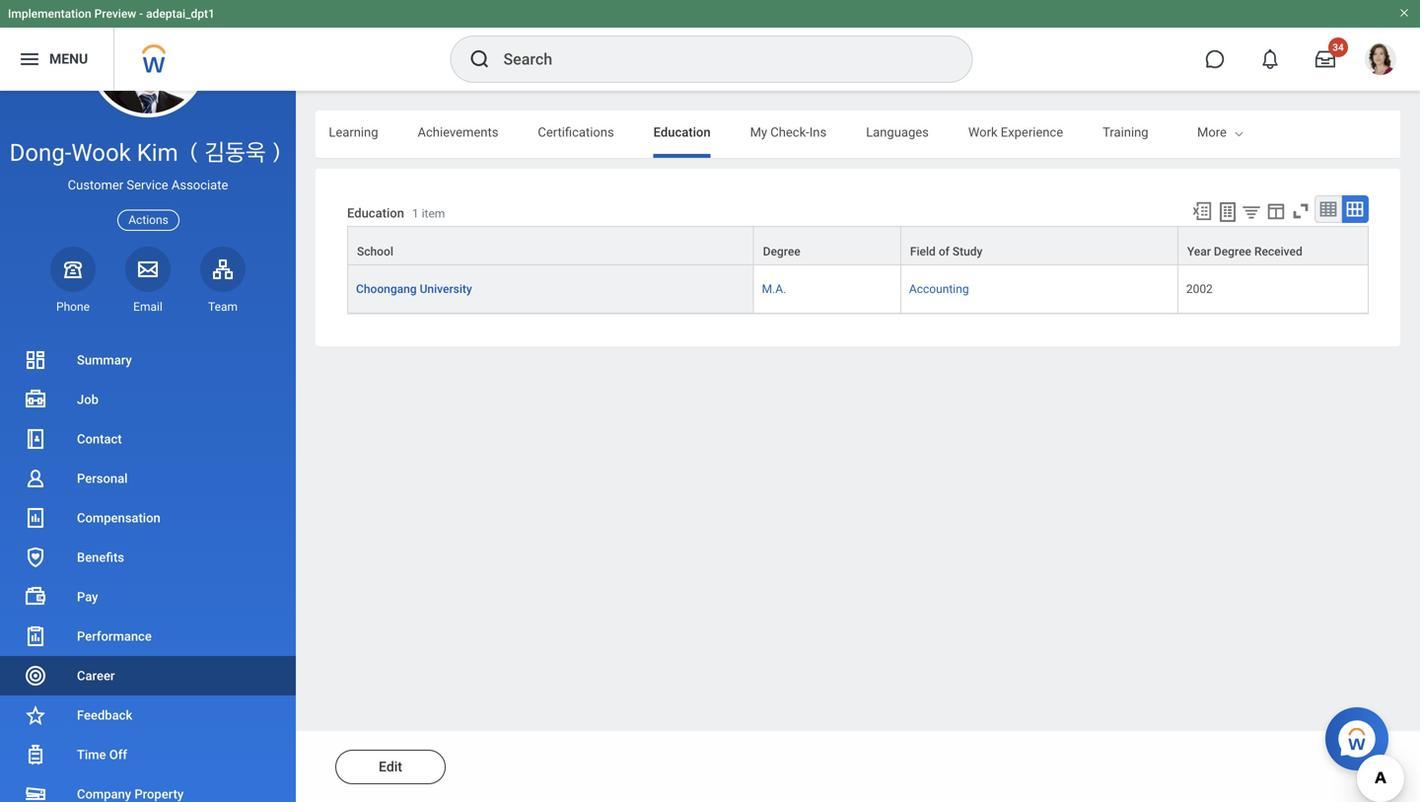 Task type: vqa. For each thing, say whether or not it's contained in the screenshot.
files
no



Task type: locate. For each thing, give the bounding box(es) containing it.
team dong-wook kim （김동욱） element
[[200, 299, 246, 315]]

education up school
[[347, 206, 404, 220]]

mail image
[[136, 257, 160, 281]]

school
[[357, 245, 394, 259]]

wook
[[71, 139, 131, 167]]

row up accounting link
[[347, 226, 1370, 266]]

contact link
[[0, 419, 296, 459]]

performance image
[[24, 625, 47, 648]]

field
[[911, 245, 936, 259]]

navigation pane region
[[0, 0, 296, 802]]

row down degree popup button
[[347, 266, 1370, 314]]

career image
[[24, 664, 47, 688]]

team link
[[200, 246, 246, 315]]

summary
[[77, 353, 132, 368]]

toolbar
[[1183, 195, 1370, 226]]

ins
[[810, 125, 827, 140]]

m.a.
[[762, 282, 787, 296]]

team
[[208, 300, 238, 314]]

benefits
[[77, 550, 124, 565]]

choongang university link
[[356, 278, 472, 296]]

phone button
[[50, 246, 96, 315]]

0 horizontal spatial degree
[[763, 245, 801, 259]]

performance
[[77, 629, 152, 644]]

customer
[[68, 178, 124, 193]]

off
[[109, 747, 127, 762]]

degree right year
[[1215, 245, 1252, 259]]

email
[[133, 300, 163, 314]]

2 degree from the left
[[1215, 245, 1252, 259]]

property
[[135, 787, 184, 802]]

school button
[[348, 227, 753, 265]]

tab list containing learning
[[0, 111, 1149, 158]]

2 row from the top
[[347, 266, 1370, 314]]

implementation
[[8, 7, 91, 21]]

education
[[654, 125, 711, 140], [347, 206, 404, 220]]

time off image
[[24, 743, 47, 767]]

job link
[[0, 380, 296, 419]]

learning
[[329, 125, 378, 140]]

my
[[750, 125, 768, 140]]

training
[[1103, 125, 1149, 140]]

year degree received button
[[1179, 227, 1369, 265]]

degree
[[763, 245, 801, 259], [1215, 245, 1252, 259]]

languages
[[867, 125, 929, 140]]

service
[[127, 178, 168, 193]]

0 vertical spatial education
[[654, 125, 711, 140]]

phone image
[[59, 257, 87, 281]]

performance link
[[0, 617, 296, 656]]

education left my
[[654, 125, 711, 140]]

notifications large image
[[1261, 49, 1281, 69]]

certifications
[[538, 125, 614, 140]]

1 row from the top
[[347, 226, 1370, 266]]

1 horizontal spatial education
[[654, 125, 711, 140]]

education 1 item
[[347, 206, 445, 220]]

menu banner
[[0, 0, 1421, 91]]

34
[[1333, 41, 1345, 53]]

choongang university
[[356, 282, 472, 296]]

personal
[[77, 471, 128, 486]]

university
[[420, 282, 472, 296]]

search image
[[468, 47, 492, 71]]

click to view/edit grid preferences image
[[1266, 200, 1288, 222]]

actions button
[[118, 210, 179, 231]]

tab list
[[0, 111, 1149, 158]]

0 horizontal spatial education
[[347, 206, 404, 220]]

1 horizontal spatial degree
[[1215, 245, 1252, 259]]

year degree received
[[1188, 245, 1303, 259]]

experience
[[1001, 125, 1064, 140]]

degree up m.a. link
[[763, 245, 801, 259]]

pay image
[[24, 585, 47, 609]]

1 vertical spatial education
[[347, 206, 404, 220]]

menu button
[[0, 28, 114, 91]]

list
[[0, 340, 296, 802]]

time off
[[77, 747, 127, 762]]

field of study button
[[902, 227, 1178, 265]]

row
[[347, 226, 1370, 266], [347, 266, 1370, 314]]

associate
[[172, 178, 228, 193]]

career
[[77, 668, 115, 683]]

of
[[939, 245, 950, 259]]

time off link
[[0, 735, 296, 775]]

contact image
[[24, 427, 47, 451]]



Task type: describe. For each thing, give the bounding box(es) containing it.
compensation link
[[0, 498, 296, 538]]

fullscreen image
[[1291, 200, 1312, 222]]

summary image
[[24, 348, 47, 372]]

degree button
[[754, 227, 901, 265]]

my check-ins
[[750, 125, 827, 140]]

personal image
[[24, 467, 47, 490]]

customer service associate
[[68, 178, 228, 193]]

phone
[[56, 300, 90, 314]]

achievements
[[418, 125, 499, 140]]

work experience
[[969, 125, 1064, 140]]

compensation
[[77, 511, 161, 525]]

expand table image
[[1346, 199, 1366, 219]]

view team image
[[211, 257, 235, 281]]

1
[[412, 207, 419, 220]]

item
[[422, 207, 445, 220]]

career link
[[0, 656, 296, 696]]

close environment banner image
[[1399, 7, 1411, 19]]

feedback link
[[0, 696, 296, 735]]

table image
[[1319, 199, 1339, 219]]

job image
[[24, 388, 47, 411]]

justify image
[[18, 47, 41, 71]]

dong-wook kim （김동욱）
[[9, 139, 287, 167]]

row containing choongang university
[[347, 266, 1370, 314]]

1 degree from the left
[[763, 245, 801, 259]]

study
[[953, 245, 983, 259]]

received
[[1255, 245, 1303, 259]]

edit button
[[335, 750, 446, 784]]

personal link
[[0, 459, 296, 498]]

compensation image
[[24, 506, 47, 530]]

-
[[139, 7, 143, 21]]

more
[[1198, 125, 1227, 140]]

list containing summary
[[0, 340, 296, 802]]

email dong-wook kim （김동욱） element
[[125, 299, 171, 315]]

company property link
[[0, 775, 296, 802]]

implementation preview -   adeptai_dpt1
[[8, 7, 215, 21]]

inbox large image
[[1316, 49, 1336, 69]]

summary link
[[0, 340, 296, 380]]

company
[[77, 787, 131, 802]]

kim
[[137, 139, 178, 167]]

menu
[[49, 51, 88, 67]]

check-
[[771, 125, 810, 140]]

pay
[[77, 590, 98, 604]]

feedback image
[[24, 704, 47, 727]]

company property
[[77, 787, 184, 802]]

m.a. link
[[762, 278, 787, 296]]

select to filter grid data image
[[1241, 201, 1263, 222]]

field of study
[[911, 245, 983, 259]]

accounting
[[910, 282, 969, 296]]

export to worksheets image
[[1217, 200, 1240, 224]]

export to excel image
[[1192, 200, 1214, 222]]

34 button
[[1304, 37, 1349, 81]]

contact
[[77, 432, 122, 446]]

row containing school
[[347, 226, 1370, 266]]

phone dong-wook kim （김동욱） element
[[50, 299, 96, 315]]

year
[[1188, 245, 1212, 259]]

profile logan mcneil image
[[1366, 43, 1397, 79]]

email button
[[125, 246, 171, 315]]

education for education
[[654, 125, 711, 140]]

job
[[77, 392, 99, 407]]

Search Workday  search field
[[504, 37, 932, 81]]

accounting link
[[910, 278, 969, 296]]

benefits link
[[0, 538, 296, 577]]

time
[[77, 747, 106, 762]]

choongang
[[356, 282, 417, 296]]

work
[[969, 125, 998, 140]]

dong-
[[9, 139, 71, 167]]

feedback
[[77, 708, 132, 723]]

preview
[[94, 7, 136, 21]]

education for education 1 item
[[347, 206, 404, 220]]

actions
[[128, 213, 169, 227]]

2002
[[1187, 282, 1213, 296]]

company property image
[[24, 782, 47, 802]]

pay link
[[0, 577, 296, 617]]

edit
[[379, 759, 403, 775]]

（김동욱）
[[184, 139, 287, 167]]

benefits image
[[24, 546, 47, 569]]

adeptai_dpt1
[[146, 7, 215, 21]]



